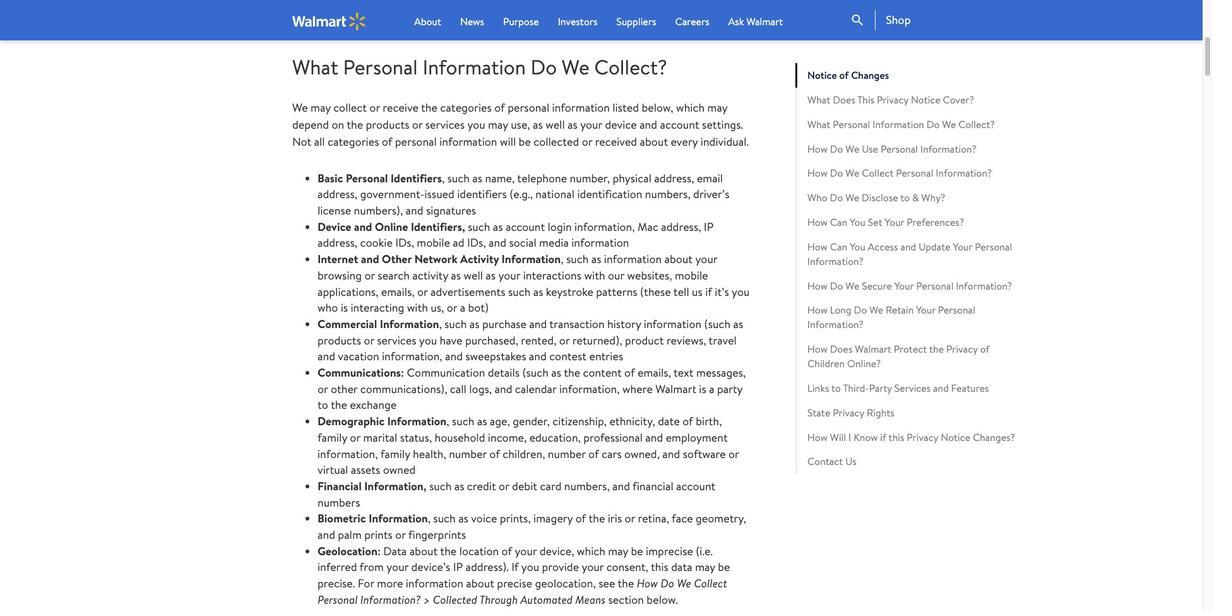 Task type: describe. For each thing, give the bounding box(es) containing it.
such up the purchase
[[508, 284, 531, 300]]

>
[[424, 592, 430, 608]]

collect for how do we collect personal information? > collected through automated means
[[694, 576, 728, 592]]

ask walmart
[[729, 15, 783, 28]]

your inside we may collect or receive the categories of personal information listed below, which may depend on the products or services you may use, as well as your device and account settings. not all categories of personal information will be collected or received about every individual.
[[581, 117, 603, 132]]

how for how do we use personal information?
[[808, 142, 828, 156]]

product
[[625, 333, 664, 348]]

if inside ", such as information about your browsing or search activity as well as your interactions with our websites, mobile applications, emails, or advertisements such as keystroke patterns (these tell us if it's you who is interacting with us, or a bot)"
[[706, 284, 713, 300]]

professional
[[584, 430, 643, 446]]

, such as age, gender, citizenship, ethnicity, date of birth, family or marital status, household income, education, professional and employment information, family health, number of children, number of cars owned, and software or virtual assets owned
[[318, 414, 739, 478]]

and inside communication details (such as the content of emails, text messages, or other communications), call logs, and calendar information, where walmart is a party to the exchange
[[495, 381, 513, 397]]

online
[[375, 219, 408, 235]]

of down "receive"
[[382, 134, 393, 149]]

how do we collect personal information? > collected through automated means
[[318, 576, 728, 608]]

privacy down state privacy rights "link" at the right of the page
[[907, 431, 939, 444]]

information, inside , such as age, gender, citizenship, ethnicity, date of birth, family or marital status, household income, education, professional and employment information, family health, number of children, number of cars owned, and software or virtual assets owned
[[318, 446, 378, 462]]

will
[[831, 431, 847, 444]]

which inside we may collect or receive the categories of personal information listed below, which may depend on the products or services you may use, as well as your device and account settings. not all categories of personal information will be collected or received about every individual.
[[677, 100, 705, 115]]

notice of changes
[[808, 68, 890, 82]]

1 horizontal spatial collect?
[[959, 117, 996, 131]]

information down us,
[[380, 316, 439, 332]]

your up see
[[582, 560, 604, 576]]

about down address).
[[466, 576, 495, 592]]

data about the location of your device, which may be imprecise (i.e. inferred from your device's ip address). if you provide your consent, this data may be precise. for more information about precise geolocation, see the
[[318, 544, 731, 592]]

we left use
[[846, 142, 860, 156]]

ip inside such as account login information, mac address, ip address, cookie ids, mobile ad ids, and social media information
[[704, 219, 714, 235]]

information inside such as account login information, mac address, ip address, cookie ids, mobile ad ids, and social media information
[[572, 235, 630, 251]]

such inside , such as name, telephone number, physical address, email address, government-issued identifiers (e.g., national identification numbers, driver's license numbers), and signatures
[[448, 170, 470, 186]]

information, inside such as account login information, mac address, ip address, cookie ids, mobile ad ids, and social media information
[[575, 219, 635, 235]]

or down demographic
[[350, 430, 361, 446]]

how for how can you access and update your personal information?
[[808, 240, 828, 254]]

how do we collect personal information?
[[808, 166, 993, 180]]

1 horizontal spatial if
[[881, 431, 887, 444]]

0 horizontal spatial collect?
[[595, 53, 668, 81]]

2 number from the left
[[548, 446, 586, 462]]

mobile inside ", such as information about your browsing or search activity as well as your interactions with our websites, mobile applications, emails, or advertisements such as keystroke patterns (these tell us if it's you who is interacting with us, or a bot)"
[[675, 268, 709, 284]]

keystroke
[[546, 284, 594, 300]]

sweepstakes
[[466, 349, 527, 365]]

or down commercial information
[[364, 333, 375, 348]]

rights
[[867, 406, 895, 420]]

information up prints
[[369, 511, 428, 527]]

news button
[[461, 14, 485, 29]]

the inside , such as voice prints, imagery of the iris or retina, face geometry, and palm prints or fingerprints
[[589, 511, 605, 527]]

data
[[672, 560, 693, 576]]

cars
[[602, 446, 622, 462]]

may down (i.e.
[[696, 560, 716, 576]]

we inside we may collect or receive the categories of personal information listed below, which may depend on the products or services you may use, as well as your device and account settings. not all categories of personal information will be collected or received about every individual.
[[292, 100, 308, 115]]

or left the received
[[582, 134, 593, 149]]

, such as information about your browsing or search activity as well as your interactions with our websites, mobile applications, emails, or advertisements such as keystroke patterns (these tell us if it's you who is interacting with us, or a bot)
[[318, 251, 750, 316]]

means
[[576, 592, 606, 608]]

birth,
[[696, 414, 722, 430]]

do right who
[[830, 191, 844, 205]]

education,
[[530, 430, 581, 446]]

information inside , such as purchase and transaction history information (such as products or services you have purchased, rented, or returned), product reviews, travel and vacation information, and sweepstakes and contest entries
[[644, 316, 702, 332]]

address, left email
[[655, 170, 695, 186]]

well inside ", such as information about your browsing or search activity as well as your interactions with our websites, mobile applications, emails, or advertisements such as keystroke patterns (these tell us if it's you who is interacting with us, or a bot)"
[[464, 268, 483, 284]]

your down activity on the top left of page
[[499, 268, 521, 284]]

may up will
[[488, 117, 508, 132]]

the up section
[[618, 576, 635, 592]]

do down purpose
[[531, 53, 557, 81]]

use,
[[511, 117, 530, 132]]

may up consent,
[[609, 544, 629, 560]]

and left vacation
[[318, 349, 335, 365]]

1 vertical spatial categories
[[328, 134, 379, 149]]

of left the cars
[[589, 446, 599, 462]]

of inside communication details (such as the content of emails, text messages, or other communications), call logs, and calendar information, where walmart is a party to the exchange
[[625, 365, 635, 381]]

communications),
[[361, 381, 448, 397]]

account inside we may collect or receive the categories of personal information listed below, which may depend on the products or services you may use, as well as your device and account settings. not all categories of personal information will be collected or received about every individual.
[[660, 117, 700, 132]]

you inside ", such as information about your browsing or search activity as well as your interactions with our websites, mobile applications, emails, or advertisements such as keystroke patterns (these tell us if it's you who is interacting with us, or a bot)"
[[732, 284, 750, 300]]

the right on at the top left
[[347, 117, 363, 132]]

communications:
[[318, 365, 407, 381]]

text
[[674, 365, 694, 381]]

which inside data about the location of your device, which may be imprecise (i.e. inferred from your device's ip address). if you provide your consent, this data may be precise. for more information about precise geolocation, see the
[[577, 544, 606, 560]]

privacy right this
[[877, 93, 909, 107]]

contact
[[808, 455, 844, 469]]

to inside communication details (such as the content of emails, text messages, or other communications), call logs, and calendar information, where walmart is a party to the exchange
[[318, 398, 328, 413]]

how do we secure your personal information?
[[808, 279, 1013, 293]]

internet and other network activity information
[[318, 251, 561, 267]]

how can you set your preferences? link
[[796, 210, 1030, 235]]

as up advertisements
[[451, 268, 461, 284]]

ask
[[729, 15, 745, 28]]

mobile inside such as account login information, mac address, ip address, cookie ids, mobile ad ids, and social media information
[[417, 235, 450, 251]]

of inside , such as voice prints, imagery of the iris or retina, face geometry, and palm prints or fingerprints
[[576, 511, 586, 527]]

information up how do we use personal information?
[[873, 117, 925, 131]]

information down the 'social'
[[502, 251, 561, 267]]

third-
[[844, 381, 870, 395]]

and inside , such as voice prints, imagery of the iris or retina, face geometry, and palm prints or fingerprints
[[318, 528, 335, 543]]

1 horizontal spatial walmart
[[747, 15, 783, 28]]

is inside communication details (such as the content of emails, text messages, or other communications), call logs, and calendar information, where walmart is a party to the exchange
[[700, 381, 707, 397]]

1 horizontal spatial what personal information do we collect?
[[808, 117, 996, 131]]

as up collected
[[568, 117, 578, 132]]

the down contest
[[564, 365, 581, 381]]

how for how long do we retain your personal information?
[[808, 304, 828, 317]]

marital
[[363, 430, 398, 446]]

and up owned,
[[646, 430, 664, 446]]

the down other
[[331, 398, 347, 413]]

as down "bot)"
[[470, 316, 480, 332]]

as inside such as credit or debit card numbers, and financial account numbers
[[455, 479, 465, 495]]

we up who do we disclose to & why?
[[846, 166, 860, 180]]

account inside such as credit or debit card numbers, and financial account numbers
[[677, 479, 716, 495]]

you for access
[[850, 240, 866, 254]]

vacation
[[338, 349, 379, 365]]

other
[[382, 251, 412, 267]]

information? inside 'link'
[[957, 279, 1013, 293]]

shop
[[887, 12, 911, 28]]

retina,
[[638, 511, 670, 527]]

how long do we retain your personal information? link
[[796, 298, 1030, 337]]

assets
[[351, 463, 381, 478]]

number,
[[570, 170, 610, 186]]

to inside who do we disclose to & why? link
[[901, 191, 911, 205]]

state
[[808, 406, 831, 420]]

returned),
[[573, 333, 623, 348]]

how for how can you set your preferences?
[[808, 215, 828, 229]]

0 horizontal spatial personal
[[395, 134, 437, 149]]

age,
[[490, 414, 510, 430]]

biometric information
[[318, 511, 428, 527]]

contact us link
[[796, 450, 1030, 475]]

privacy inside "link"
[[833, 406, 865, 420]]

of down income,
[[490, 446, 500, 462]]

how can you set your preferences?
[[808, 215, 965, 229]]

such as credit or debit card numbers, and financial account numbers
[[318, 479, 716, 511]]

it's
[[715, 284, 730, 300]]

the right "receive"
[[421, 100, 438, 115]]

owned
[[383, 463, 416, 478]]

links to third-party services and features
[[808, 381, 990, 395]]

license
[[318, 203, 351, 219]]

services inside we may collect or receive the categories of personal information listed below, which may depend on the products or services you may use, as well as your device and account settings. not all categories of personal information will be collected or received about every individual.
[[426, 117, 465, 132]]

(e.g.,
[[510, 187, 533, 202]]

purpose
[[504, 15, 539, 28]]

your up 'us'
[[696, 251, 718, 267]]

2 horizontal spatial notice
[[941, 431, 971, 444]]

and up the cookie
[[354, 219, 372, 235]]

or right iris
[[625, 511, 636, 527]]

who
[[808, 191, 828, 205]]

does for walmart
[[831, 342, 853, 356]]

your up if
[[515, 544, 537, 560]]

our
[[608, 268, 625, 284]]

you inside data about the location of your device, which may be imprecise (i.e. inferred from your device's ip address). if you provide your consent, this data may be precise. for more information about precise geolocation, see the
[[522, 560, 540, 576]]

to inside links to third-party services and features link
[[832, 381, 842, 395]]

cookie
[[360, 235, 393, 251]]

as inside , such as voice prints, imagery of the iris or retina, face geometry, and palm prints or fingerprints
[[459, 511, 469, 527]]

commercial information
[[318, 316, 439, 332]]

inferred
[[318, 560, 357, 576]]

do down what does this privacy notice cover? link
[[927, 117, 940, 131]]

1 horizontal spatial personal
[[508, 100, 550, 115]]

information? inside how can you access and update your personal information?
[[808, 254, 864, 268]]

1 vertical spatial notice
[[912, 93, 941, 107]]

all
[[314, 134, 325, 149]]

the down fingerprints on the left of the page
[[441, 544, 457, 560]]

or right collect
[[370, 100, 380, 115]]

search inside ", such as information about your browsing or search activity as well as your interactions with our websites, mobile applications, emails, or advertisements such as keystroke patterns (these tell us if it's you who is interacting with us, or a bot)"
[[378, 268, 410, 284]]

other
[[331, 381, 358, 397]]

services inside , such as purchase and transaction history information (such as products or services you have purchased, rented, or returned), product reviews, travel and vacation information, and sweepstakes and contest entries
[[377, 333, 417, 348]]

have
[[440, 333, 463, 348]]

as inside such as account login information, mac address, ip address, cookie ids, mobile ad ids, and social media information
[[493, 219, 503, 235]]

your inside 'link'
[[895, 279, 914, 293]]

more
[[377, 576, 403, 592]]

information inside data about the location of your device, which may be imprecise (i.e. inferred from your device's ip address). if you provide your consent, this data may be precise. for more information about precise geolocation, see the
[[406, 576, 464, 592]]

may up settings.
[[708, 100, 728, 115]]

numbers),
[[354, 203, 403, 219]]

and inside we may collect or receive the categories of personal information listed below, which may depend on the products or services you may use, as well as your device and account settings. not all categories of personal information will be collected or received about every individual.
[[640, 117, 658, 132]]

ad
[[453, 235, 465, 251]]

party
[[718, 381, 743, 397]]

or up the applications,
[[365, 268, 375, 284]]

and down the cookie
[[361, 251, 379, 267]]

fingerprints
[[409, 528, 466, 543]]

1 horizontal spatial search
[[851, 13, 866, 28]]

walmart inside the how does walmart protect the privacy of children online?
[[856, 342, 892, 356]]

0 horizontal spatial with
[[407, 300, 428, 316]]

personal down how do we use personal information? link
[[897, 166, 934, 180]]

communication details (such as the content of emails, text messages, or other communications), call logs, and calendar information, where walmart is a party to the exchange
[[318, 365, 746, 413]]

we down 'cover?'
[[943, 117, 957, 131]]

how for how will i know if this privacy notice changes?
[[808, 431, 828, 444]]

information inside ", such as information about your browsing or search activity as well as your interactions with our websites, mobile applications, emails, or advertisements such as keystroke patterns (these tell us if it's you who is interacting with us, or a bot)"
[[604, 251, 662, 267]]

owned,
[[625, 446, 660, 462]]

how for how do we collect personal information? > collected through automated means
[[637, 576, 658, 592]]

and inside how can you access and update your personal information?
[[901, 240, 917, 254]]

as inside , such as age, gender, citizenship, ethnicity, date of birth, family or marital status, household income, education, professional and employment information, family health, number of children, number of cars owned, and software or virtual assets owned
[[477, 414, 487, 430]]

activity
[[461, 251, 499, 267]]

information? inside how do we collect personal information? > collected through automated means
[[361, 592, 421, 608]]

address, up internet
[[318, 235, 358, 251]]

careers link
[[676, 14, 710, 29]]

and up rented,
[[530, 316, 547, 332]]

your inside how can you access and update your personal information?
[[954, 240, 973, 254]]

depend
[[292, 117, 329, 132]]

precise
[[497, 576, 533, 592]]

imprecise
[[646, 544, 694, 560]]

address, right mac at the top
[[662, 219, 702, 235]]

and right owned,
[[663, 446, 681, 462]]

do left use
[[831, 142, 844, 156]]

where
[[623, 381, 653, 397]]

changes?
[[973, 431, 1016, 444]]

of up employment
[[683, 414, 694, 430]]

news
[[461, 15, 485, 28]]

, for internet and other network activity information
[[561, 251, 564, 267]]

state privacy rights
[[808, 406, 895, 420]]

0 vertical spatial what
[[292, 53, 338, 81]]

, such as voice prints, imagery of the iris or retina, face geometry, and palm prints or fingerprints
[[318, 511, 747, 543]]

or inside communication details (such as the content of emails, text messages, or other communications), call logs, and calendar information, where walmart is a party to the exchange
[[318, 381, 328, 397]]

careers
[[676, 15, 710, 28]]

as down interactions
[[534, 284, 544, 300]]

children,
[[503, 446, 546, 462]]

virtual
[[318, 463, 348, 478]]

secure
[[862, 279, 893, 293]]

personal up how do we collect personal information?
[[881, 142, 919, 156]]

or right us,
[[447, 300, 458, 316]]

1 horizontal spatial with
[[585, 268, 606, 284]]

and right services
[[934, 381, 949, 395]]

your right the "set"
[[885, 215, 905, 229]]

about up device's
[[410, 544, 438, 560]]

, such as name, telephone number, physical address, email address, government-issued identifiers (e.g., national identification numbers, driver's license numbers), and signatures
[[318, 170, 730, 219]]

how do we secure your personal information? link
[[796, 274, 1030, 298]]

personal inside how do we collect personal information? > collected through automated means
[[318, 592, 358, 608]]

as right use,
[[533, 117, 543, 132]]

government-
[[360, 187, 425, 202]]

messages,
[[697, 365, 746, 381]]

on
[[332, 117, 344, 132]]

details
[[488, 365, 520, 381]]

and down have at left
[[445, 349, 463, 365]]

such down media
[[567, 251, 589, 267]]



Task type: locate. For each thing, give the bounding box(es) containing it.
a left party
[[710, 381, 715, 397]]

0 vertical spatial well
[[546, 117, 565, 132]]

about inside we may collect or receive the categories of personal information listed below, which may depend on the products or services you may use, as well as your device and account settings. not all categories of personal information will be collected or received about every individual.
[[640, 134, 669, 149]]

how inside how can you access and update your personal information?
[[808, 240, 828, 254]]

how long do we retain your personal information?
[[808, 304, 976, 332]]

know
[[854, 431, 878, 444]]

you inside , such as purchase and transaction history information (such as products or services you have purchased, rented, or returned), product reviews, travel and vacation information, and sweepstakes and contest entries
[[419, 333, 437, 348]]

or up contest
[[560, 333, 570, 348]]

what for what personal information do we collect? link
[[808, 117, 831, 131]]

as up travel
[[734, 316, 744, 332]]

internet
[[318, 251, 358, 267]]

and down 'biometric' at left
[[318, 528, 335, 543]]

walmart up online?
[[856, 342, 892, 356]]

date
[[658, 414, 680, 430]]

you left access
[[850, 240, 866, 254]]

section
[[609, 592, 644, 608]]

and down the details
[[495, 381, 513, 397]]

(such inside communication details (such as the content of emails, text messages, or other communications), call logs, and calendar information, where walmart is a party to the exchange
[[523, 365, 549, 381]]

do inside how do we collect personal information? > collected through automated means
[[661, 576, 675, 592]]

which right "below," at the top right of page
[[677, 100, 705, 115]]

transaction
[[550, 316, 605, 332]]

your
[[885, 215, 905, 229], [954, 240, 973, 254], [895, 279, 914, 293], [917, 304, 936, 317]]

0 horizontal spatial emails,
[[381, 284, 415, 300]]

, for biometric information
[[428, 511, 431, 527]]

well inside we may collect or receive the categories of personal information listed below, which may depend on the products or services you may use, as well as your device and account settings. not all categories of personal information will be collected or received about every individual.
[[546, 117, 565, 132]]

such inside such as account login information, mac address, ip address, cookie ids, mobile ad ids, and social media information
[[468, 219, 491, 235]]

information, down content
[[560, 381, 620, 397]]

(such inside , such as purchase and transaction history information (such as products or services you have purchased, rented, or returned), product reviews, travel and vacation information, and sweepstakes and contest entries
[[705, 316, 731, 332]]

such down signatures
[[468, 219, 491, 235]]

numbers, inside , such as name, telephone number, physical address, email address, government-issued identifiers (e.g., national identification numbers, driver's license numbers), and signatures
[[646, 187, 691, 202]]

1 vertical spatial does
[[831, 342, 853, 356]]

how inside 'link'
[[808, 279, 828, 293]]

0 vertical spatial notice
[[808, 68, 837, 82]]

income,
[[488, 430, 527, 446]]

0 horizontal spatial family
[[318, 430, 347, 446]]

this inside data about the location of your device, which may be imprecise (i.e. inferred from your device's ip address). if you provide your consent, this data may be precise. for more information about precise geolocation, see the
[[651, 560, 669, 576]]

0 vertical spatial to
[[901, 191, 911, 205]]

(these
[[641, 284, 671, 300]]

notice
[[808, 68, 837, 82], [912, 93, 941, 107], [941, 431, 971, 444]]

0 vertical spatial if
[[706, 284, 713, 300]]

information up the status,
[[388, 414, 447, 430]]

or left other
[[318, 381, 328, 397]]

about left every on the right top of the page
[[640, 134, 669, 149]]

1 vertical spatial to
[[832, 381, 842, 395]]

0 vertical spatial mobile
[[417, 235, 450, 251]]

or down activity
[[418, 284, 428, 300]]

who do we disclose to & why?
[[808, 191, 946, 205]]

how will i know if this privacy notice changes? link
[[796, 425, 1030, 450]]

communication
[[407, 365, 485, 381]]

such as account login information, mac address, ip address, cookie ids, mobile ad ids, and social media information
[[318, 219, 714, 251]]

0 horizontal spatial a
[[460, 300, 466, 316]]

account inside such as account login information, mac address, ip address, cookie ids, mobile ad ids, and social media information
[[506, 219, 545, 235]]

your right retain
[[917, 304, 936, 317]]

can for set
[[831, 215, 848, 229]]

services down commercial information
[[377, 333, 417, 348]]

products
[[366, 117, 410, 132], [318, 333, 361, 348]]

do inside 'link'
[[831, 279, 844, 293]]

0 vertical spatial you
[[850, 215, 866, 229]]

0 vertical spatial can
[[831, 215, 848, 229]]

privacy inside the how does walmart protect the privacy of children online?
[[947, 342, 979, 356]]

personal
[[343, 53, 418, 81], [833, 117, 871, 131], [881, 142, 919, 156], [897, 166, 934, 180], [346, 170, 388, 186], [976, 240, 1013, 254], [917, 279, 954, 293], [939, 304, 976, 317], [318, 592, 358, 608]]

does inside the how does walmart protect the privacy of children online?
[[831, 342, 853, 356]]

1 vertical spatial can
[[831, 240, 848, 254]]

0 horizontal spatial categories
[[328, 134, 379, 149]]

or inside such as credit or debit card numbers, and financial account numbers
[[499, 479, 510, 495]]

and inside such as credit or debit card numbers, and financial account numbers
[[613, 479, 631, 495]]

collect? down 'cover?'
[[959, 117, 996, 131]]

information, inside , such as purchase and transaction history information (such as products or services you have purchased, rented, or returned), product reviews, travel and vacation information, and sweepstakes and contest entries
[[382, 349, 443, 365]]

you inside how can you access and update your personal information?
[[850, 240, 866, 254]]

use
[[862, 142, 879, 156]]

mobile
[[417, 235, 450, 251], [675, 268, 709, 284]]

personal up "receive"
[[343, 53, 418, 81]]

patterns
[[597, 284, 638, 300]]

0 vertical spatial walmart
[[747, 15, 783, 28]]

collect for how do we collect personal information?
[[862, 166, 894, 180]]

i
[[849, 431, 852, 444]]

family down demographic
[[318, 430, 347, 446]]

issued
[[425, 187, 455, 202]]

2 vertical spatial be
[[718, 560, 731, 576]]

we left the disclose
[[846, 191, 860, 205]]

1 vertical spatial this
[[651, 560, 669, 576]]

2 you from the top
[[850, 240, 866, 254]]

1 horizontal spatial family
[[381, 446, 410, 462]]

1 horizontal spatial mobile
[[675, 268, 709, 284]]

of right imagery
[[576, 511, 586, 527]]

1 horizontal spatial to
[[832, 381, 842, 395]]

information
[[423, 53, 526, 81], [873, 117, 925, 131], [502, 251, 561, 267], [380, 316, 439, 332], [388, 414, 447, 430], [369, 511, 428, 527]]

information down the news dropdown button at the top
[[423, 53, 526, 81]]

number
[[449, 446, 487, 462], [548, 446, 586, 462]]

as down contest
[[552, 365, 562, 381]]

see
[[599, 576, 616, 592]]

1 horizontal spatial is
[[700, 381, 707, 397]]

be inside we may collect or receive the categories of personal information listed below, which may depend on the products or services you may use, as well as your device and account settings. not all categories of personal information will be collected or received about every individual.
[[519, 134, 531, 149]]

1 horizontal spatial numbers,
[[646, 187, 691, 202]]

your inside how long do we retain your personal information?
[[917, 304, 936, 317]]

personal inside how can you access and update your personal information?
[[976, 240, 1013, 254]]

privacy up features at the right
[[947, 342, 979, 356]]

content
[[583, 365, 622, 381]]

personal down how can you access and update your personal information? link
[[917, 279, 954, 293]]

1 vertical spatial which
[[577, 544, 606, 560]]

interacting
[[351, 300, 405, 316]]

or down "receive"
[[412, 117, 423, 132]]

1 vertical spatial collect
[[694, 576, 728, 592]]

, for demographic information
[[447, 414, 450, 430]]

calendar
[[515, 381, 557, 397]]

address).
[[466, 560, 509, 576]]

prints
[[365, 528, 393, 543]]

collect up who do we disclose to & why?
[[862, 166, 894, 180]]

as down identifiers
[[493, 219, 503, 235]]

1 horizontal spatial this
[[889, 431, 905, 444]]

2 can from the top
[[831, 240, 848, 254]]

0 vertical spatial a
[[460, 300, 466, 316]]

does up the children
[[831, 342, 853, 356]]

1 horizontal spatial products
[[366, 117, 410, 132]]

of up features at the right
[[981, 342, 990, 356]]

family
[[318, 430, 347, 446], [381, 446, 410, 462]]

activity
[[413, 268, 449, 284]]

we inside how do we collect personal information? > collected through automated means
[[677, 576, 692, 592]]

as up patterns
[[592, 251, 602, 267]]

we inside 'link'
[[846, 279, 860, 293]]

does for this
[[833, 93, 856, 107]]

0 vertical spatial categories
[[441, 100, 492, 115]]

about button
[[415, 14, 442, 29]]

what for what does this privacy notice cover? link
[[808, 93, 831, 107]]

of left 'changes'
[[840, 68, 849, 82]]

numbers, up mac at the top
[[646, 187, 691, 202]]

0 horizontal spatial is
[[341, 300, 348, 316]]

we left retain
[[870, 304, 884, 317]]

2 vertical spatial notice
[[941, 431, 971, 444]]

with left our
[[585, 268, 606, 284]]

what does this privacy notice cover?
[[808, 93, 975, 107]]

children
[[808, 357, 845, 371]]

this down imprecise
[[651, 560, 669, 576]]

walmart inside communication details (such as the content of emails, text messages, or other communications), call logs, and calendar information, where walmart is a party to the exchange
[[656, 381, 697, 397]]

1 can from the top
[[831, 215, 848, 229]]

0 vertical spatial family
[[318, 430, 347, 446]]

protect
[[894, 342, 928, 356]]

mobile up 'us'
[[675, 268, 709, 284]]

account
[[660, 117, 700, 132], [506, 219, 545, 235], [677, 479, 716, 495]]

ip
[[704, 219, 714, 235], [453, 560, 463, 576]]

numbers, right "card"
[[565, 479, 610, 495]]

,
[[442, 170, 445, 186], [561, 251, 564, 267], [439, 316, 442, 332], [447, 414, 450, 430], [428, 511, 431, 527]]

can inside how can you access and update your personal information?
[[831, 240, 848, 254]]

such inside , such as voice prints, imagery of the iris or retina, face geometry, and palm prints or fingerprints
[[434, 511, 456, 527]]

0 horizontal spatial be
[[519, 134, 531, 149]]

personal down how do we secure your personal information? 'link'
[[939, 304, 976, 317]]

1 vertical spatial products
[[318, 333, 361, 348]]

0 horizontal spatial mobile
[[417, 235, 450, 251]]

&
[[913, 191, 920, 205]]

(such up travel
[[705, 316, 731, 332]]

as up identifiers
[[473, 170, 483, 186]]

why?
[[922, 191, 946, 205]]

geometry,
[[696, 511, 747, 527]]

emails, inside communication details (such as the content of emails, text messages, or other communications), call logs, and calendar information, where walmart is a party to the exchange
[[638, 365, 672, 381]]

information,
[[365, 479, 427, 495]]

may up "depend"
[[311, 100, 331, 115]]

1 you from the top
[[850, 215, 866, 229]]

data
[[384, 544, 407, 560]]

of
[[840, 68, 849, 82], [495, 100, 505, 115], [382, 134, 393, 149], [981, 342, 990, 356], [625, 365, 635, 381], [683, 414, 694, 430], [490, 446, 500, 462], [589, 446, 599, 462], [576, 511, 586, 527], [502, 544, 512, 560]]

notice down notice of changes link
[[912, 93, 941, 107]]

device's
[[412, 560, 451, 576]]

0 vertical spatial does
[[833, 93, 856, 107]]

signatures
[[426, 203, 476, 219]]

of inside notice of changes link
[[840, 68, 849, 82]]

how for how do we secure your personal information?
[[808, 279, 828, 293]]

2 vertical spatial what
[[808, 117, 831, 131]]

2 vertical spatial to
[[318, 398, 328, 413]]

personal up use,
[[508, 100, 550, 115]]

products down commercial on the left bottom of the page
[[318, 333, 361, 348]]

investors
[[558, 15, 598, 28]]

numbers, inside such as credit or debit card numbers, and financial account numbers
[[565, 479, 610, 495]]

, for basic personal identifiers
[[442, 170, 445, 186]]

0 vertical spatial services
[[426, 117, 465, 132]]

a left "bot)"
[[460, 300, 466, 316]]

, for commercial information
[[439, 316, 442, 332]]

device,
[[540, 544, 575, 560]]

0 vertical spatial numbers,
[[646, 187, 691, 202]]

as down activity on the top left of page
[[486, 268, 496, 284]]

1 vertical spatial walmart
[[856, 342, 892, 356]]

2 horizontal spatial walmart
[[856, 342, 892, 356]]

, inside , such as voice prints, imagery of the iris or retina, face geometry, and palm prints or fingerprints
[[428, 511, 431, 527]]

what personal information do we collect?
[[292, 53, 668, 81], [808, 117, 996, 131]]

0 vertical spatial with
[[585, 268, 606, 284]]

1 vertical spatial search
[[378, 268, 410, 284]]

collect inside how do we collect personal information? link
[[862, 166, 894, 180]]

0 horizontal spatial number
[[449, 446, 487, 462]]

0 horizontal spatial to
[[318, 398, 328, 413]]

is down "messages,"
[[700, 381, 707, 397]]

1 vertical spatial account
[[506, 219, 545, 235]]

you for set
[[850, 215, 866, 229]]

1 vertical spatial ip
[[453, 560, 463, 576]]

1 vertical spatial personal
[[395, 134, 437, 149]]

be
[[519, 134, 531, 149], [631, 544, 644, 560], [718, 560, 731, 576]]

0 vertical spatial products
[[366, 117, 410, 132]]

products inside we may collect or receive the categories of personal information listed below, which may depend on the products or services you may use, as well as your device and account settings. not all categories of personal information will be collected or received about every individual.
[[366, 117, 410, 132]]

we
[[562, 53, 590, 81], [292, 100, 308, 115], [943, 117, 957, 131], [846, 142, 860, 156], [846, 166, 860, 180], [846, 191, 860, 205], [846, 279, 860, 293], [870, 304, 884, 317], [677, 576, 692, 592]]

1 vertical spatial what
[[808, 93, 831, 107]]

provide
[[542, 560, 579, 576]]

1 vertical spatial a
[[710, 381, 715, 397]]

and down rented,
[[529, 349, 547, 365]]

we down data on the right of page
[[677, 576, 692, 592]]

iris
[[608, 511, 622, 527]]

1 horizontal spatial categories
[[441, 100, 492, 115]]

or up data
[[396, 528, 406, 543]]

of up will
[[495, 100, 505, 115]]

1 horizontal spatial well
[[546, 117, 565, 132]]

to left "&"
[[901, 191, 911, 205]]

address, up license on the left top of the page
[[318, 187, 358, 202]]

1 horizontal spatial ip
[[704, 219, 714, 235]]

1 vertical spatial family
[[381, 446, 410, 462]]

social
[[509, 235, 537, 251]]

card
[[540, 479, 562, 495]]

search down other
[[378, 268, 410, 284]]

information? inside how long do we retain your personal information?
[[808, 318, 864, 332]]

1 horizontal spatial notice
[[912, 93, 941, 107]]

2 ids, from the left
[[467, 235, 486, 251]]

how can you access and update your personal information? link
[[796, 235, 1030, 274]]

we down the investors on the left of page
[[562, 53, 590, 81]]

home image
[[292, 12, 367, 30]]

about inside ", such as information about your browsing or search activity as well as your interactions with our websites, mobile applications, emails, or advertisements such as keystroke patterns (these tell us if it's you who is interacting with us, or a bot)"
[[665, 251, 693, 267]]

, up fingerprints on the left of the page
[[428, 511, 431, 527]]

personal down precise.
[[318, 592, 358, 608]]

we up "depend"
[[292, 100, 308, 115]]

links to third-party services and features link
[[796, 376, 1030, 401]]

or right "software"
[[729, 446, 739, 462]]

of inside the how does walmart protect the privacy of children online?
[[981, 342, 990, 356]]

0 horizontal spatial what personal information do we collect?
[[292, 53, 668, 81]]

personal down this
[[833, 117, 871, 131]]

a inside communication details (such as the content of emails, text messages, or other communications), call logs, and calendar information, where walmart is a party to the exchange
[[710, 381, 715, 397]]

such inside such as credit or debit card numbers, and financial account numbers
[[430, 479, 452, 495]]

location
[[460, 544, 499, 560]]

emails, up the "interacting"
[[381, 284, 415, 300]]

we inside how long do we retain your personal information?
[[870, 304, 884, 317]]

2 vertical spatial account
[[677, 479, 716, 495]]

as inside communication details (such as the content of emails, text messages, or other communications), call logs, and calendar information, where walmart is a party to the exchange
[[552, 365, 562, 381]]

1 horizontal spatial a
[[710, 381, 715, 397]]

0 horizontal spatial ids,
[[396, 235, 414, 251]]

1 number from the left
[[449, 446, 487, 462]]

2 horizontal spatial be
[[718, 560, 731, 576]]

1 horizontal spatial which
[[677, 100, 705, 115]]

information, inside communication details (such as the content of emails, text messages, or other communications), call logs, and calendar information, where walmart is a party to the exchange
[[560, 381, 620, 397]]

, inside , such as name, telephone number, physical address, email address, government-issued identifiers (e.g., national identification numbers, driver's license numbers), and signatures
[[442, 170, 445, 186]]

collected
[[433, 592, 478, 608]]

such inside , such as purchase and transaction history information (such as products or services you have purchased, rented, or returned), product reviews, travel and vacation information, and sweepstakes and contest entries
[[445, 316, 467, 332]]

as left age,
[[477, 414, 487, 430]]

1 horizontal spatial services
[[426, 117, 465, 132]]

privacy up i
[[833, 406, 865, 420]]

0 vertical spatial collect?
[[595, 53, 668, 81]]

personal inside 'link'
[[917, 279, 954, 293]]

1 vertical spatial what personal information do we collect?
[[808, 117, 996, 131]]

what
[[292, 53, 338, 81], [808, 93, 831, 107], [808, 117, 831, 131]]

and inside such as account login information, mac address, ip address, cookie ids, mobile ad ids, and social media information
[[489, 235, 507, 251]]

and up activity on the top left of page
[[489, 235, 507, 251]]

state privacy rights link
[[796, 401, 1030, 425]]

and inside , such as name, telephone number, physical address, email address, government-issued identifiers (e.g., national identification numbers, driver's license numbers), and signatures
[[406, 203, 424, 219]]

physical
[[613, 170, 652, 186]]

demographic
[[318, 414, 385, 430]]

personal inside how long do we retain your personal information?
[[939, 304, 976, 317]]

personal up government- at the top
[[346, 170, 388, 186]]

preferences?
[[907, 215, 965, 229]]

information,
[[575, 219, 635, 235], [382, 349, 443, 365], [560, 381, 620, 397], [318, 446, 378, 462]]

information?
[[921, 142, 977, 156], [936, 166, 993, 180], [808, 254, 864, 268], [957, 279, 1013, 293], [808, 318, 864, 332], [361, 592, 421, 608]]

how inside how do we collect personal information? > collected through automated means
[[637, 576, 658, 592]]

2 horizontal spatial to
[[901, 191, 911, 205]]

1 horizontal spatial be
[[631, 544, 644, 560]]

which
[[677, 100, 705, 115], [577, 544, 606, 560]]

2 vertical spatial walmart
[[656, 381, 697, 397]]

1 vertical spatial you
[[850, 240, 866, 254]]

0 horizontal spatial ip
[[453, 560, 463, 576]]

section below.
[[606, 592, 678, 608]]

1 vertical spatial mobile
[[675, 268, 709, 284]]

you left use,
[[468, 117, 486, 132]]

0 vertical spatial what personal information do we collect?
[[292, 53, 668, 81]]

this down state privacy rights "link" at the right of the page
[[889, 431, 905, 444]]

ip inside data about the location of your device, which may be imprecise (i.e. inferred from your device's ip address). if you provide your consent, this data may be precise. for more information about precise geolocation, see the
[[453, 560, 463, 576]]

is inside ", such as information about your browsing or search activity as well as your interactions with our websites, mobile applications, emails, or advertisements such as keystroke patterns (these tell us if it's you who is interacting with us, or a bot)"
[[341, 300, 348, 316]]

, inside , such as purchase and transaction history information (such as products or services you have purchased, rented, or returned), product reviews, travel and vacation information, and sweepstakes and contest entries
[[439, 316, 442, 332]]

0 vertical spatial account
[[660, 117, 700, 132]]

0 horizontal spatial services
[[377, 333, 417, 348]]

walmart
[[747, 15, 783, 28], [856, 342, 892, 356], [656, 381, 697, 397]]

you inside we may collect or receive the categories of personal information listed below, which may depend on the products or services you may use, as well as your device and account settings. not all categories of personal information will be collected or received about every individual.
[[468, 117, 486, 132]]

number down education,
[[548, 446, 586, 462]]

0 vertical spatial personal
[[508, 100, 550, 115]]

0 horizontal spatial if
[[706, 284, 713, 300]]

be right will
[[519, 134, 531, 149]]

do inside how long do we retain your personal information?
[[854, 304, 868, 317]]

0 horizontal spatial (such
[[523, 365, 549, 381]]

emails, inside ", such as information about your browsing or search activity as well as your interactions with our websites, mobile applications, emails, or advertisements such as keystroke patterns (these tell us if it's you who is interacting with us, or a bot)"
[[381, 284, 415, 300]]

, inside ", such as information about your browsing or search activity as well as your interactions with our websites, mobile applications, emails, or advertisements such as keystroke patterns (these tell us if it's you who is interacting with us, or a bot)"
[[561, 251, 564, 267]]

1 horizontal spatial collect
[[862, 166, 894, 180]]

you right it's
[[732, 284, 750, 300]]

1 vertical spatial emails,
[[638, 365, 672, 381]]

1 horizontal spatial number
[[548, 446, 586, 462]]

can for access
[[831, 240, 848, 254]]

a inside ", such as information about your browsing or search activity as well as your interactions with our websites, mobile applications, emails, or advertisements such as keystroke patterns (these tell us if it's you who is interacting with us, or a bot)"
[[460, 300, 466, 316]]

as inside , such as name, telephone number, physical address, email address, government-issued identifiers (e.g., national identification numbers, driver's license numbers), and signatures
[[473, 170, 483, 186]]

and down "below," at the top right of page
[[640, 117, 658, 132]]

0 horizontal spatial well
[[464, 268, 483, 284]]

your down data
[[387, 560, 409, 576]]

1 ids, from the left
[[396, 235, 414, 251]]

1 vertical spatial numbers,
[[565, 479, 610, 495]]

personal
[[508, 100, 550, 115], [395, 134, 437, 149]]

financial
[[633, 479, 674, 495]]

device and online identifiers,
[[318, 219, 468, 235]]

such down health,
[[430, 479, 452, 495]]

do up who do we disclose to & why?
[[831, 166, 844, 180]]

1 vertical spatial well
[[464, 268, 483, 284]]

walmart down 'text'
[[656, 381, 697, 397]]

0 horizontal spatial notice
[[808, 68, 837, 82]]

how do we collect personal information? link
[[796, 161, 1030, 186]]

1 vertical spatial if
[[881, 431, 887, 444]]

the inside the how does walmart protect the privacy of children online?
[[930, 342, 945, 356]]

suppliers button
[[617, 14, 657, 29]]

how for how do we collect personal information?
[[808, 166, 828, 180]]

how
[[808, 142, 828, 156], [808, 166, 828, 180], [808, 215, 828, 229], [808, 240, 828, 254], [808, 279, 828, 293], [808, 304, 828, 317], [808, 342, 828, 356], [808, 431, 828, 444], [637, 576, 658, 592]]

0 vertical spatial search
[[851, 13, 866, 28]]

purchase
[[483, 316, 527, 332]]

collect inside how do we collect personal information? > collected through automated means
[[694, 576, 728, 592]]

how can you access and update your personal information?
[[808, 240, 1013, 268]]

of inside data about the location of your device, which may be imprecise (i.e. inferred from your device's ip address). if you provide your consent, this data may be precise. for more information about precise geolocation, see the
[[502, 544, 512, 560]]

employment
[[666, 430, 728, 446]]

such inside , such as age, gender, citizenship, ethnicity, date of birth, family or marital status, household income, education, professional and employment information, family health, number of children, number of cars owned, and software or virtual assets owned
[[452, 414, 475, 430]]

how for how does walmart protect the privacy of children online?
[[808, 342, 828, 356]]

ethnicity,
[[610, 414, 656, 430]]

if right 'us'
[[706, 284, 713, 300]]

walmart right ask
[[747, 15, 783, 28]]

collect down (i.e.
[[694, 576, 728, 592]]

1 vertical spatial is
[[700, 381, 707, 397]]

household
[[435, 430, 485, 446]]

products inside , such as purchase and transaction history information (such as products or services you have purchased, rented, or returned), product reviews, travel and vacation information, and sweepstakes and contest entries
[[318, 333, 361, 348]]

0 vertical spatial this
[[889, 431, 905, 444]]

how inside how long do we retain your personal information?
[[808, 304, 828, 317]]

1 horizontal spatial emails,
[[638, 365, 672, 381]]



Task type: vqa. For each thing, say whether or not it's contained in the screenshot.
—
no



